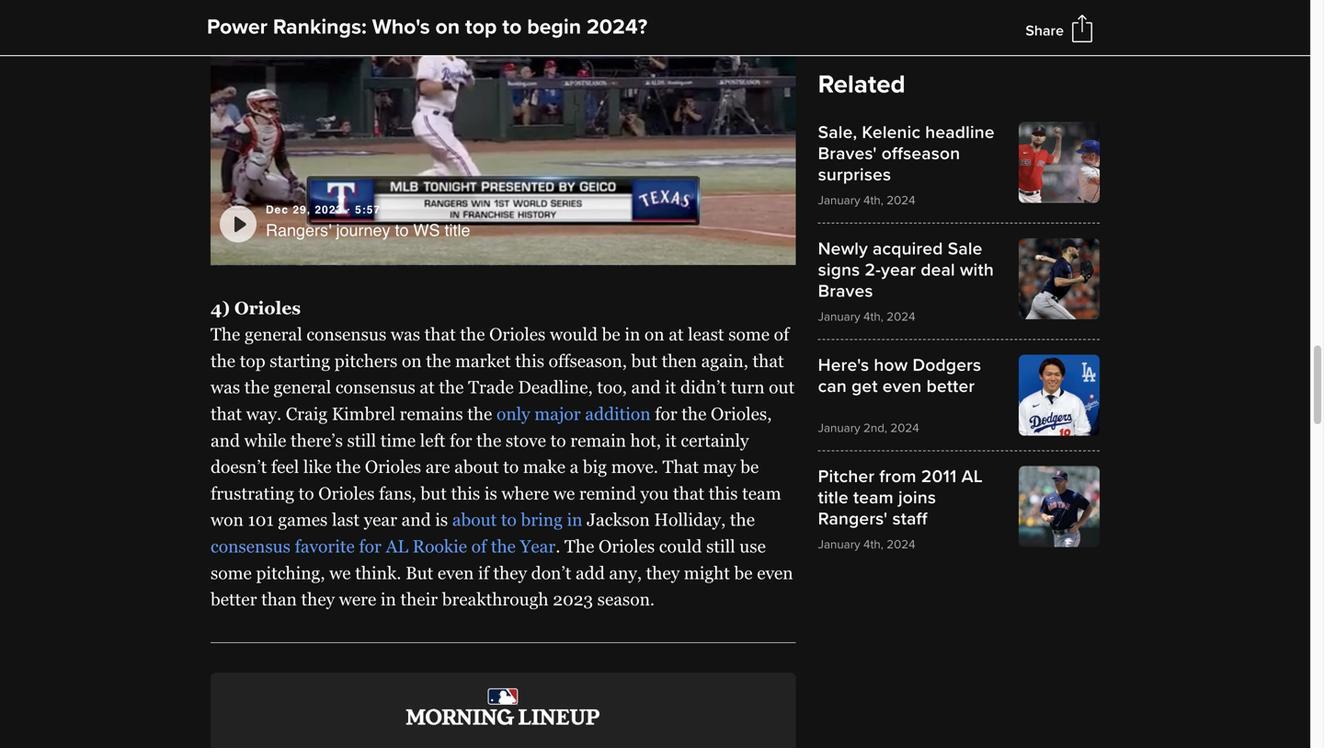 Task type: vqa. For each thing, say whether or not it's contained in the screenshot.
'Boys and Girls Club of America' image
no



Task type: describe. For each thing, give the bounding box(es) containing it.
in inside the 4) orioles the general consensus was that the orioles would be in on at least some of the top starting pitchers on the market this offseason, but then again, that was the general consensus at the trade deadline, too, and it didn't turn out that way. craig kimbrel remains the
[[625, 324, 641, 344]]

4th, inside sale, kelenic headline braves' offseason surprises january 4th, 2024
[[864, 193, 884, 208]]

sale, kelenic headline braves' offseason surprises element
[[819, 122, 1100, 208]]

1 vertical spatial general
[[274, 377, 331, 397]]

major
[[535, 404, 581, 424]]

0 horizontal spatial even
[[438, 563, 474, 583]]

only
[[497, 404, 531, 424]]

about to bring in jackson holliday, the consensus favorite for al rookie of the year
[[211, 510, 755, 556]]

4) orioles the general consensus was that the orioles would be in on at least some of the top starting pitchers on the market this offseason, but then again, that was the general consensus at the trade deadline, too, and it didn't turn out that way. craig kimbrel remains the
[[211, 298, 795, 424]]

sale,
[[819, 122, 858, 143]]

hot,
[[631, 430, 661, 450]]

orioles,
[[711, 404, 772, 424]]

in inside . the orioles could still use some pitching, we think. but even if they don't add any, they might be even better than they were in their breakthrough 2023 season.
[[381, 589, 396, 609]]

add
[[576, 563, 605, 583]]

remain
[[571, 430, 627, 450]]

2024 inside here's how dodgers can get even better 'element'
[[891, 420, 920, 436]]

for the orioles, and while there's still time left for the stove to remain hot, it certainly doesn't feel like the orioles are about to make a big move. that may be frustrating to orioles fans, but this is where we remind you that this team won 101 games last year and is
[[211, 404, 782, 530]]

better inside . the orioles could still use some pitching, we think. but even if they don't add any, they might be even better than they were in their breakthrough 2023 season.
[[211, 589, 257, 609]]

5:57
[[355, 204, 381, 216]]

you
[[641, 483, 669, 503]]

market
[[455, 351, 511, 371]]

deadline,
[[518, 377, 593, 397]]

0 horizontal spatial this
[[451, 483, 481, 503]]

here's how dodgers can get even better element
[[819, 355, 1100, 436]]

0 vertical spatial top
[[466, 14, 497, 40]]

dec
[[266, 204, 289, 216]]

where
[[502, 483, 549, 503]]

still inside for the orioles, and while there's still time left for the stove to remain hot, it certainly doesn't feel like the orioles are about to make a big move. that may be frustrating to orioles fans, but this is where we remind you that this team won 101 games last year and is
[[347, 430, 376, 450]]

with
[[961, 259, 995, 281]]

holliday,
[[655, 510, 726, 530]]

2024 inside "newly acquired sale signs 2-year deal with braves january 4th, 2024"
[[887, 309, 916, 324]]

but inside the 4) orioles the general consensus was that the orioles would be in on at least some of the top starting pitchers on the market this offseason, but then again, that was the general consensus at the trade deadline, too, and it didn't turn out that way. craig kimbrel remains the
[[632, 351, 658, 371]]

about inside about to bring in jackson holliday, the consensus favorite for al rookie of the year
[[453, 510, 497, 530]]

al inside about to bring in jackson holliday, the consensus favorite for al rookie of the year
[[386, 536, 409, 556]]

january inside here's how dodgers can get even better 'element'
[[819, 420, 861, 436]]

be inside for the orioles, and while there's still time left for the stove to remain hot, it certainly doesn't feel like the orioles are about to make a big move. that may be frustrating to orioles fans, but this is where we remind you that this team won 101 games last year and is
[[741, 457, 759, 477]]

only major addition link
[[497, 404, 651, 424]]

sale, kelenic headline braves' offseason surprises january 4th, 2024
[[819, 122, 995, 208]]

team inside pitcher from 2011 al title team joins rangers' staff january 4th, 2024
[[854, 487, 894, 508]]

. the orioles could still use some pitching, we think. but even if they don't add any, they might be even better than they were in their breakthrough 2023 season.
[[211, 536, 794, 609]]

in inside about to bring in jackson holliday, the consensus favorite for al rookie of the year
[[567, 510, 583, 530]]

the up the "remains"
[[439, 377, 464, 397]]

the down didn't
[[682, 404, 707, 424]]

top inside the 4) orioles the general consensus was that the orioles would be in on at least some of the top starting pitchers on the market this offseason, but then again, that was the general consensus at the trade deadline, too, and it didn't turn out that way. craig kimbrel remains the
[[240, 351, 266, 371]]

make
[[523, 457, 566, 477]]

of inside the 4) orioles the general consensus was that the orioles would be in on at least some of the top starting pitchers on the market this offseason, but then again, that was the general consensus at the trade deadline, too, and it didn't turn out that way. craig kimbrel remains the
[[774, 324, 790, 344]]

power rankings: who's on top to begin 2024?
[[207, 14, 648, 40]]

2024 inside pitcher from 2011 al title team joins rangers' staff january 4th, 2024
[[887, 537, 916, 552]]

move.
[[612, 457, 659, 477]]

0 horizontal spatial was
[[211, 377, 240, 397]]

feel
[[271, 457, 299, 477]]

rookie
[[413, 536, 467, 556]]

al inside pitcher from 2011 al title team joins rangers' staff january 4th, 2024
[[962, 466, 983, 487]]

joins
[[899, 487, 937, 508]]

pitching,
[[256, 563, 325, 583]]

title inside dec 29, 2023 · 5:57 rangers' journey to ws title
[[445, 221, 471, 239]]

won
[[211, 510, 244, 530]]

rankings:
[[273, 14, 367, 40]]

could
[[660, 536, 702, 556]]

orioles up fans,
[[365, 457, 421, 477]]

their
[[401, 589, 438, 609]]

don't
[[532, 563, 572, 583]]

be inside the 4) orioles the general consensus was that the orioles would be in on at least some of the top starting pitchers on the market this offseason, but then again, that was the general consensus at the trade deadline, too, and it didn't turn out that way. craig kimbrel remains the
[[602, 324, 621, 344]]

dec 29, 2023 · 5:57 rangers' journey to ws title
[[266, 204, 471, 239]]

journey
[[336, 221, 391, 239]]

here's how dodgers can get even better
[[819, 355, 982, 397]]

rangers' inside dec 29, 2023 · 5:57 rangers' journey to ws title
[[266, 221, 332, 239]]

january inside pitcher from 2011 al title team joins rangers' staff january 4th, 2024
[[819, 537, 861, 552]]

from
[[880, 466, 917, 487]]

newly acquired sale signs 2-year deal with braves element
[[819, 238, 1100, 324]]

there's
[[291, 430, 343, 450]]

the down only
[[477, 430, 502, 450]]

out
[[769, 377, 795, 397]]

remains
[[400, 404, 463, 424]]

to up where
[[504, 457, 519, 477]]

season.
[[598, 589, 655, 609]]

orioles inside . the orioles could still use some pitching, we think. but even if they don't add any, they might be even better than they were in their breakthrough 2023 season.
[[599, 536, 655, 556]]

were
[[339, 589, 377, 609]]

again,
[[702, 351, 749, 371]]

still inside . the orioles could still use some pitching, we think. but even if they don't add any, they might be even better than they were in their breakthrough 2023 season.
[[707, 536, 736, 556]]

4th, for newly
[[864, 309, 884, 324]]

then
[[662, 351, 697, 371]]

pitchers
[[335, 351, 398, 371]]

2 horizontal spatial for
[[655, 404, 678, 424]]

breakthrough
[[442, 589, 549, 609]]

we inside . the orioles could still use some pitching, we think. but even if they don't add any, they might be even better than they were in their breakthrough 2023 season.
[[330, 563, 351, 583]]

orioles up market
[[490, 324, 546, 344]]

it inside for the orioles, and while there's still time left for the stove to remain hot, it certainly doesn't feel like the orioles are about to make a big move. that may be frustrating to orioles fans, but this is where we remind you that this team won 101 games last year and is
[[666, 430, 677, 450]]

the inside the 4) orioles the general consensus was that the orioles would be in on at least some of the top starting pitchers on the market this offseason, but then again, that was the general consensus at the trade deadline, too, and it didn't turn out that way. craig kimbrel remains the
[[211, 324, 240, 344]]

about inside for the orioles, and while there's still time left for the stove to remain hot, it certainly doesn't feel like the orioles are about to make a big move. that may be frustrating to orioles fans, but this is where we remind you that this team won 101 games last year and is
[[455, 457, 499, 477]]

of inside about to bring in jackson holliday, the consensus favorite for al rookie of the year
[[472, 536, 487, 556]]

kimbrel
[[332, 404, 396, 424]]

for for for
[[450, 430, 473, 450]]

to up 'games'
[[299, 483, 314, 503]]

january 2nd, 2024
[[819, 420, 920, 436]]

any,
[[609, 563, 642, 583]]

0 vertical spatial was
[[391, 324, 421, 344]]

2 vertical spatial on
[[402, 351, 422, 371]]

last
[[332, 510, 360, 530]]

2023 inside dec 29, 2023 · 5:57 rangers' journey to ws title
[[315, 204, 343, 216]]

staff
[[893, 508, 928, 530]]

time
[[381, 430, 416, 450]]

it inside the 4) orioles the general consensus was that the orioles would be in on at least some of the top starting pitchers on the market this offseason, but then again, that was the general consensus at the trade deadline, too, and it didn't turn out that way. craig kimbrel remains the
[[665, 377, 677, 397]]

mlb media player group
[[211, 0, 797, 265]]

the up market
[[460, 324, 485, 344]]

may
[[704, 457, 737, 477]]

about to bring in link
[[453, 510, 583, 530]]

use
[[740, 536, 766, 556]]

how
[[874, 355, 909, 376]]

2024 inside sale, kelenic headline braves' offseason surprises january 4th, 2024
[[887, 193, 916, 208]]

1 horizontal spatial is
[[485, 483, 498, 503]]

trade
[[468, 377, 514, 397]]

newly
[[819, 238, 869, 259]]

this inside the 4) orioles the general consensus was that the orioles would be in on at least some of the top starting pitchers on the market this offseason, but then again, that was the general consensus at the trade deadline, too, and it didn't turn out that way. craig kimbrel remains the
[[516, 351, 545, 371]]

1 vertical spatial consensus
[[336, 377, 416, 397]]

games
[[278, 510, 328, 530]]

1 horizontal spatial even
[[757, 563, 794, 583]]

1 horizontal spatial they
[[494, 563, 527, 583]]

offseason
[[882, 143, 961, 164]]

power
[[207, 14, 268, 40]]

year
[[520, 536, 556, 556]]

here's
[[819, 355, 870, 376]]

pitcher from 2011 al title team joins rangers' staff element
[[819, 466, 1100, 552]]

to inside about to bring in jackson holliday, the consensus favorite for al rookie of the year
[[501, 510, 517, 530]]

while
[[244, 430, 287, 450]]

least
[[688, 324, 725, 344]]

101
[[248, 510, 274, 530]]



Task type: locate. For each thing, give the bounding box(es) containing it.
braves'
[[819, 143, 877, 164]]

of up if
[[472, 536, 487, 556]]

left
[[420, 430, 446, 450]]

ws
[[414, 221, 440, 239]]

doesn't
[[211, 457, 267, 477]]

1 horizontal spatial some
[[729, 324, 770, 344]]

and up doesn't
[[211, 430, 240, 450]]

1 horizontal spatial and
[[402, 510, 431, 530]]

1 horizontal spatial was
[[391, 324, 421, 344]]

the up way.
[[245, 377, 269, 397]]

and inside the 4) orioles the general consensus was that the orioles would be in on at least some of the top starting pitchers on the market this offseason, but then again, that was the general consensus at the trade deadline, too, and it didn't turn out that way. craig kimbrel remains the
[[632, 377, 661, 397]]

that inside for the orioles, and while there's still time left for the stove to remain hot, it certainly doesn't feel like the orioles are about to make a big move. that may be frustrating to orioles fans, but this is where we remind you that this team won 101 games last year and is
[[674, 483, 705, 503]]

0 horizontal spatial at
[[420, 377, 435, 397]]

at up the "remains"
[[420, 377, 435, 397]]

1 horizontal spatial top
[[466, 14, 497, 40]]

3 4th, from the top
[[864, 537, 884, 552]]

sale
[[948, 238, 983, 259]]

orioles up last
[[319, 483, 375, 503]]

1 vertical spatial title
[[819, 487, 849, 508]]

the inside . the orioles could still use some pitching, we think. but even if they don't add any, they might be even better than they were in their breakthrough 2023 season.
[[565, 536, 595, 556]]

top left 'starting'
[[240, 351, 266, 371]]

0 vertical spatial consensus
[[307, 324, 387, 344]]

it
[[665, 377, 677, 397], [666, 430, 677, 450]]

way.
[[246, 404, 282, 424]]

addition
[[585, 404, 651, 424]]

for
[[655, 404, 678, 424], [450, 430, 473, 450], [359, 536, 382, 556]]

general up 'starting'
[[245, 324, 302, 344]]

consensus inside about to bring in jackson holliday, the consensus favorite for al rookie of the year
[[211, 536, 291, 556]]

that up holliday,
[[674, 483, 705, 503]]

·
[[347, 204, 351, 216]]

0 vertical spatial for
[[655, 404, 678, 424]]

1 vertical spatial we
[[330, 563, 351, 583]]

january down pitcher
[[819, 537, 861, 552]]

to inside dec 29, 2023 · 5:57 rangers' journey to ws title
[[395, 221, 409, 239]]

0 vertical spatial at
[[669, 324, 684, 344]]

2-
[[865, 259, 882, 281]]

would
[[550, 324, 598, 344]]

that left way.
[[211, 404, 242, 424]]

2024 up acquired
[[887, 193, 916, 208]]

2024?
[[587, 14, 648, 40]]

on up then
[[645, 324, 665, 344]]

about right 'are'
[[455, 457, 499, 477]]

it down then
[[665, 377, 677, 397]]

even down use
[[757, 563, 794, 583]]

but
[[406, 563, 434, 583]]

1 horizontal spatial on
[[436, 14, 460, 40]]

1 vertical spatial on
[[645, 324, 665, 344]]

if
[[478, 563, 489, 583]]

1 vertical spatial at
[[420, 377, 435, 397]]

dodgers
[[913, 355, 982, 376]]

4)
[[211, 298, 230, 318]]

0 horizontal spatial but
[[421, 483, 447, 503]]

for inside about to bring in jackson holliday, the consensus favorite for al rookie of the year
[[359, 536, 382, 556]]

january left 2nd,
[[819, 420, 861, 436]]

the down 4)
[[211, 351, 236, 371]]

year left "deal"
[[882, 259, 917, 281]]

favorite
[[295, 536, 355, 556]]

2023
[[315, 204, 343, 216], [553, 589, 594, 609]]

general down 'starting'
[[274, 377, 331, 397]]

1 vertical spatial it
[[666, 430, 677, 450]]

1 horizontal spatial we
[[554, 483, 575, 503]]

to down where
[[501, 510, 517, 530]]

1 horizontal spatial rangers'
[[819, 508, 888, 530]]

stove
[[506, 430, 547, 450]]

0 vertical spatial better
[[927, 376, 976, 397]]

2 vertical spatial consensus
[[211, 536, 291, 556]]

share button
[[1026, 22, 1065, 40]]

even
[[883, 376, 922, 397], [438, 563, 474, 583], [757, 563, 794, 583]]

that up market
[[425, 324, 456, 344]]

they down could
[[646, 563, 680, 583]]

1 horizontal spatial for
[[450, 430, 473, 450]]

didn't
[[681, 377, 727, 397]]

fans,
[[379, 483, 417, 503]]

1 horizontal spatial 2023
[[553, 589, 594, 609]]

title inside pitcher from 2011 al title team joins rangers' staff january 4th, 2024
[[819, 487, 849, 508]]

pitcher from 2011 al title team joins rangers' staff january 4th, 2024
[[819, 466, 983, 552]]

2 horizontal spatial they
[[646, 563, 680, 583]]

this up deadline,
[[516, 351, 545, 371]]

0 horizontal spatial on
[[402, 351, 422, 371]]

is left where
[[485, 483, 498, 503]]

2 horizontal spatial this
[[709, 483, 738, 503]]

al right '2011'
[[962, 466, 983, 487]]

0 horizontal spatial top
[[240, 351, 266, 371]]

0 vertical spatial 2023
[[315, 204, 343, 216]]

0 horizontal spatial for
[[359, 536, 382, 556]]

but left then
[[632, 351, 658, 371]]

29,
[[293, 204, 311, 216]]

for up think.
[[359, 536, 382, 556]]

year inside "newly acquired sale signs 2-year deal with braves january 4th, 2024"
[[882, 259, 917, 281]]

that
[[663, 457, 699, 477]]

1 vertical spatial and
[[211, 430, 240, 450]]

0 vertical spatial some
[[729, 324, 770, 344]]

4th, inside "newly acquired sale signs 2-year deal with braves january 4th, 2024"
[[864, 309, 884, 324]]

0 horizontal spatial rangers'
[[266, 221, 332, 239]]

4th, inside pitcher from 2011 al title team joins rangers' staff january 4th, 2024
[[864, 537, 884, 552]]

but
[[632, 351, 658, 371], [421, 483, 447, 503]]

offseason,
[[549, 351, 627, 371]]

2023 inside . the orioles could still use some pitching, we think. but even if they don't add any, they might be even better than they were in their breakthrough 2023 season.
[[553, 589, 594, 609]]

1 horizontal spatial still
[[707, 536, 736, 556]]

0 horizontal spatial title
[[445, 221, 471, 239]]

0 horizontal spatial year
[[364, 510, 397, 530]]

starting
[[270, 351, 330, 371]]

0 horizontal spatial in
[[381, 589, 396, 609]]

better right how
[[927, 376, 976, 397]]

but down 'are'
[[421, 483, 447, 503]]

0 vertical spatial be
[[602, 324, 621, 344]]

0 vertical spatial in
[[625, 324, 641, 344]]

1 vertical spatial still
[[707, 536, 736, 556]]

1 january from the top
[[819, 193, 861, 208]]

signs
[[819, 259, 861, 281]]

we inside for the orioles, and while there's still time left for the stove to remain hot, it certainly doesn't feel like the orioles are about to make a big move. that may be frustrating to orioles fans, but this is where we remind you that this team won 101 games last year and is
[[554, 483, 575, 503]]

0 vertical spatial but
[[632, 351, 658, 371]]

0 vertical spatial 4th,
[[864, 193, 884, 208]]

be up offseason,
[[602, 324, 621, 344]]

0 horizontal spatial still
[[347, 430, 376, 450]]

1 vertical spatial rangers'
[[819, 508, 888, 530]]

title left from
[[819, 487, 849, 508]]

this up about to bring in jackson holliday, the consensus favorite for al rookie of the year
[[451, 483, 481, 503]]

1 vertical spatial is
[[435, 510, 448, 530]]

january
[[819, 193, 861, 208], [819, 309, 861, 324], [819, 420, 861, 436], [819, 537, 861, 552]]

craig
[[286, 404, 328, 424]]

year inside for the orioles, and while there's still time left for the stove to remain hot, it certainly doesn't feel like the orioles are about to make a big move. that may be frustrating to orioles fans, but this is where we remind you that this team won 101 games last year and is
[[364, 510, 397, 530]]

still up might
[[707, 536, 736, 556]]

a
[[570, 457, 579, 477]]

consensus down 101
[[211, 536, 291, 556]]

2 horizontal spatial in
[[625, 324, 641, 344]]

the down 'trade'
[[468, 404, 493, 424]]

can
[[819, 376, 847, 397]]

1 horizontal spatial this
[[516, 351, 545, 371]]

in up offseason,
[[625, 324, 641, 344]]

be down use
[[735, 563, 753, 583]]

title right "ws"
[[445, 221, 471, 239]]

braves
[[819, 281, 874, 302]]

1 vertical spatial some
[[211, 563, 252, 583]]

january inside "newly acquired sale signs 2-year deal with braves january 4th, 2024"
[[819, 309, 861, 324]]

was down 4)
[[211, 377, 240, 397]]

0 vertical spatial still
[[347, 430, 376, 450]]

1 horizontal spatial team
[[854, 487, 894, 508]]

team left "joins"
[[854, 487, 894, 508]]

we down a
[[554, 483, 575, 503]]

the
[[211, 324, 240, 344], [565, 536, 595, 556]]

to left begin
[[503, 14, 522, 40]]

that up out
[[753, 351, 785, 371]]

1 horizontal spatial al
[[962, 466, 983, 487]]

in right bring
[[567, 510, 583, 530]]

2 horizontal spatial on
[[645, 324, 665, 344]]

the right .
[[565, 536, 595, 556]]

1 vertical spatial top
[[240, 351, 266, 371]]

1 vertical spatial was
[[211, 377, 240, 397]]

orioles right 4)
[[235, 298, 301, 318]]

0 vertical spatial the
[[211, 324, 240, 344]]

2 horizontal spatial and
[[632, 377, 661, 397]]

was up pitchers
[[391, 324, 421, 344]]

top left begin
[[466, 14, 497, 40]]

0 horizontal spatial and
[[211, 430, 240, 450]]

1 vertical spatial about
[[453, 510, 497, 530]]

1 vertical spatial of
[[472, 536, 487, 556]]

2011
[[922, 466, 957, 487]]

on right pitchers
[[402, 351, 422, 371]]

some inside the 4) orioles the general consensus was that the orioles would be in on at least some of the top starting pitchers on the market this offseason, but then again, that was the general consensus at the trade deadline, too, and it didn't turn out that way. craig kimbrel remains the
[[729, 324, 770, 344]]

team up use
[[743, 483, 782, 503]]

but inside for the orioles, and while there's still time left for the stove to remain hot, it certainly doesn't feel like the orioles are about to make a big move. that may be frustrating to orioles fans, but this is where we remind you that this team won 101 games last year and is
[[421, 483, 447, 503]]

we down favorite
[[330, 563, 351, 583]]

1 horizontal spatial of
[[774, 324, 790, 344]]

they right if
[[494, 563, 527, 583]]

even inside here's how dodgers can get even better
[[883, 376, 922, 397]]

0 horizontal spatial is
[[435, 510, 448, 530]]

to down major
[[551, 430, 566, 450]]

0 vertical spatial is
[[485, 483, 498, 503]]

on right the who's
[[436, 14, 460, 40]]

2 4th, from the top
[[864, 309, 884, 324]]

some down won
[[211, 563, 252, 583]]

the up use
[[730, 510, 755, 530]]

1 vertical spatial better
[[211, 589, 257, 609]]

0 vertical spatial it
[[665, 377, 677, 397]]

kelenic
[[863, 122, 921, 143]]

1 vertical spatial al
[[386, 536, 409, 556]]

on
[[436, 14, 460, 40], [645, 324, 665, 344], [402, 351, 422, 371]]

be
[[602, 324, 621, 344], [741, 457, 759, 477], [735, 563, 753, 583]]

get
[[852, 376, 878, 397]]

1 vertical spatial be
[[741, 457, 759, 477]]

1 horizontal spatial but
[[632, 351, 658, 371]]

team inside for the orioles, and while there's still time left for the stove to remain hot, it certainly doesn't feel like the orioles are about to make a big move. that may be frustrating to orioles fans, but this is where we remind you that this team won 101 games last year and is
[[743, 483, 782, 503]]

0 horizontal spatial better
[[211, 589, 257, 609]]

1 vertical spatial the
[[565, 536, 595, 556]]

0 vertical spatial general
[[245, 324, 302, 344]]

are
[[426, 457, 450, 477]]

1 4th, from the top
[[864, 193, 884, 208]]

for for about
[[359, 536, 382, 556]]

1 vertical spatial in
[[567, 510, 583, 530]]

1 vertical spatial 4th,
[[864, 309, 884, 324]]

some inside . the orioles could still use some pitching, we think. but even if they don't add any, they might be even better than they were in their breakthrough 2023 season.
[[211, 563, 252, 583]]

al up think.
[[386, 536, 409, 556]]

2024 down staff
[[887, 537, 916, 552]]

still down kimbrel
[[347, 430, 376, 450]]

2 january from the top
[[819, 309, 861, 324]]

to left "ws"
[[395, 221, 409, 239]]

be right the may at right
[[741, 457, 759, 477]]

better inside here's how dodgers can get even better
[[927, 376, 976, 397]]

4 january from the top
[[819, 537, 861, 552]]

0 horizontal spatial 2023
[[315, 204, 343, 216]]

is up rookie
[[435, 510, 448, 530]]

1 horizontal spatial better
[[927, 376, 976, 397]]

for right left
[[450, 430, 473, 450]]

0 horizontal spatial the
[[211, 324, 240, 344]]

year up 'consensus favorite for al rookie of the year' "link"
[[364, 510, 397, 530]]

.
[[556, 536, 561, 556]]

2 it from the top
[[666, 430, 677, 450]]

some up again,
[[729, 324, 770, 344]]

january down braves
[[819, 309, 861, 324]]

1 horizontal spatial title
[[819, 487, 849, 508]]

like
[[303, 457, 332, 477]]

even left if
[[438, 563, 474, 583]]

in down think.
[[381, 589, 396, 609]]

bring
[[521, 510, 563, 530]]

frustrating
[[211, 483, 294, 503]]

orioles up any,
[[599, 536, 655, 556]]

big
[[583, 457, 607, 477]]

2024 right 2nd,
[[891, 420, 920, 436]]

consensus favorite for al rookie of the year link
[[211, 536, 556, 556]]

and
[[632, 377, 661, 397], [211, 430, 240, 450], [402, 510, 431, 530]]

too,
[[597, 377, 627, 397]]

even right get
[[883, 376, 922, 397]]

this down the may at right
[[709, 483, 738, 503]]

1 horizontal spatial the
[[565, 536, 595, 556]]

and right too,
[[632, 377, 661, 397]]

1 vertical spatial for
[[450, 430, 473, 450]]

0 horizontal spatial they
[[301, 589, 335, 609]]

and down fans,
[[402, 510, 431, 530]]

0 horizontal spatial we
[[330, 563, 351, 583]]

2023 down add
[[553, 589, 594, 609]]

deal
[[921, 259, 956, 281]]

about up rookie
[[453, 510, 497, 530]]

consensus up pitchers
[[307, 324, 387, 344]]

related
[[819, 69, 906, 100]]

who's
[[372, 14, 430, 40]]

1 vertical spatial year
[[364, 510, 397, 530]]

it right hot,
[[666, 430, 677, 450]]

at up then
[[669, 324, 684, 344]]

4th, down surprises
[[864, 193, 884, 208]]

1 it from the top
[[665, 377, 677, 397]]

2023 left the ·
[[315, 204, 343, 216]]

0 vertical spatial of
[[774, 324, 790, 344]]

rangers' down pitcher
[[819, 508, 888, 530]]

orioles
[[235, 298, 301, 318], [490, 324, 546, 344], [365, 457, 421, 477], [319, 483, 375, 503], [599, 536, 655, 556]]

2 vertical spatial be
[[735, 563, 753, 583]]

rangers' down the 29,
[[266, 221, 332, 239]]

3 january from the top
[[819, 420, 861, 436]]

some
[[729, 324, 770, 344], [211, 563, 252, 583]]

rangers'
[[266, 221, 332, 239], [819, 508, 888, 530]]

this
[[516, 351, 545, 371], [451, 483, 481, 503], [709, 483, 738, 503]]

0 horizontal spatial team
[[743, 483, 782, 503]]

2 vertical spatial 4th,
[[864, 537, 884, 552]]

1 horizontal spatial in
[[567, 510, 583, 530]]

2024 up how
[[887, 309, 916, 324]]

the down about to bring in link
[[491, 536, 516, 556]]

surprises
[[819, 164, 892, 185]]

4th, for pitcher
[[864, 537, 884, 552]]

of
[[774, 324, 790, 344], [472, 536, 487, 556]]

share
[[1026, 22, 1065, 40]]

certainly
[[681, 430, 749, 450]]

4th, down braves
[[864, 309, 884, 324]]

might
[[684, 563, 730, 583]]

the right like
[[336, 457, 361, 477]]

4th, down from
[[864, 537, 884, 552]]

1 vertical spatial 2023
[[553, 589, 594, 609]]

headline
[[926, 122, 995, 143]]

the left market
[[426, 351, 451, 371]]

for up hot,
[[655, 404, 678, 424]]

remind
[[580, 483, 637, 503]]

year
[[882, 259, 917, 281], [364, 510, 397, 530]]

be inside . the orioles could still use some pitching, we think. but even if they don't add any, they might be even better than they were in their breakthrough 2023 season.
[[735, 563, 753, 583]]

january inside sale, kelenic headline braves' offseason surprises january 4th, 2024
[[819, 193, 861, 208]]

the down 4)
[[211, 324, 240, 344]]

4th,
[[864, 193, 884, 208], [864, 309, 884, 324], [864, 537, 884, 552]]

0 horizontal spatial of
[[472, 536, 487, 556]]

better left than
[[211, 589, 257, 609]]

rangers' inside pitcher from 2011 al title team joins rangers' staff january 4th, 2024
[[819, 508, 888, 530]]

begin
[[527, 14, 582, 40]]

2024
[[887, 193, 916, 208], [887, 309, 916, 324], [891, 420, 920, 436], [887, 537, 916, 552]]

0 vertical spatial and
[[632, 377, 661, 397]]

0 vertical spatial on
[[436, 14, 460, 40]]

2 vertical spatial in
[[381, 589, 396, 609]]



